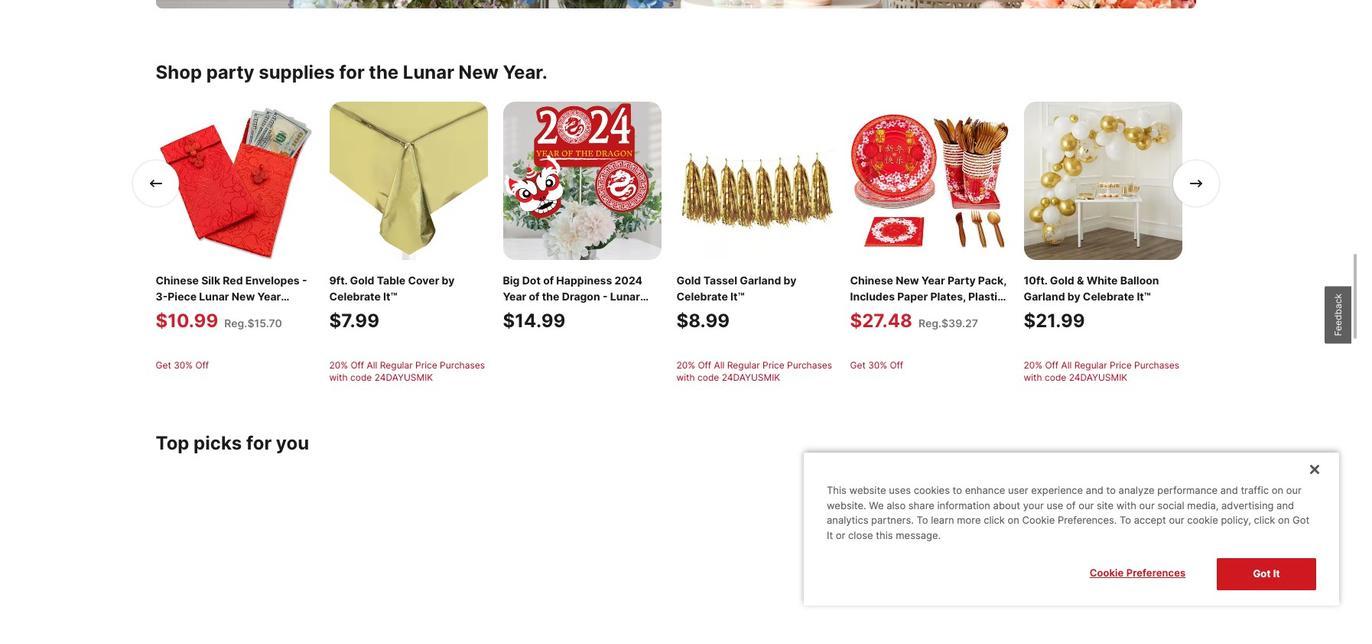 Task type: locate. For each thing, give the bounding box(es) containing it.
1 price from the left
[[415, 359, 437, 371]]

20% off all regular price purchases with code 24dayusmik for $7.99
[[329, 359, 485, 383]]

new
[[459, 61, 499, 83], [896, 274, 919, 287], [503, 306, 526, 319]]

new up paper
[[896, 274, 919, 287]]

by inside 9ft. gold table cover by celebrate it™ $7.99
[[442, 274, 455, 287]]

price down "gold tassel garland by celebrate it™ $8.99"
[[763, 359, 785, 371]]

this
[[827, 484, 847, 497]]

1 vertical spatial new
[[896, 274, 919, 287]]

and down plates,
[[927, 306, 947, 319]]

price down 9ft. gold table cover by celebrate it™ $7.99
[[415, 359, 437, 371]]

2 horizontal spatial 20% off all regular price purchases with code 24dayusmik
[[1024, 359, 1180, 383]]

code
[[350, 372, 372, 383], [698, 372, 719, 383], [1045, 372, 1067, 383]]

1 horizontal spatial gold
[[677, 274, 701, 287]]

2 horizontal spatial all
[[1061, 359, 1072, 371]]

30% down (serves
[[868, 359, 887, 371]]

0 horizontal spatial get
[[156, 359, 171, 371]]

to up information
[[953, 484, 962, 497]]

24dayusmik down $7.99
[[375, 372, 433, 383]]

1 vertical spatial cookie
[[1090, 567, 1124, 579]]

garland right tassel
[[740, 274, 781, 287]]

centerpiece
[[555, 306, 620, 319]]

on down about on the bottom of the page
[[1008, 514, 1020, 527]]

2 horizontal spatial price
[[1110, 359, 1132, 371]]

1 purchases from the left
[[440, 359, 485, 371]]

1 horizontal spatial year
[[529, 306, 552, 319]]

celebrate inside 9ft. gold table cover by celebrate it™ $7.99
[[329, 290, 381, 303]]

garland inside "gold tassel garland by celebrate it™ $8.99"
[[740, 274, 781, 287]]

get
[[156, 359, 171, 371], [850, 359, 866, 371]]

1 gold from the left
[[350, 274, 374, 287]]

it™
[[383, 290, 397, 303], [731, 290, 745, 303], [1137, 290, 1151, 303]]

2 horizontal spatial -
[[603, 290, 608, 303]]

table left cover
[[377, 274, 406, 287]]

10ft.
[[1024, 274, 1048, 287]]

1 vertical spatial for
[[246, 432, 272, 454]]

purchases for $21.99
[[1134, 359, 1180, 371]]

with down '$21.99'
[[1024, 372, 1042, 383]]

regular down $8.99
[[727, 359, 760, 371]]

reg.$15.70
[[224, 316, 282, 329]]

balloon
[[1120, 274, 1159, 287]]

it
[[827, 529, 833, 541], [1273, 568, 1280, 580]]

2 to from the left
[[1106, 484, 1116, 497]]

3 regular from the left
[[1075, 359, 1107, 371]]

30%
[[174, 359, 193, 371], [868, 359, 887, 371]]

chinese silk red envelopes - 3-piece lunar new year hongbao red money pockets, silk fabric pouches, bags for jewelry, gift, and money, 3.7 x 6.7 inches image
[[156, 102, 314, 260]]

0 horizontal spatial price
[[415, 359, 437, 371]]

2 horizontal spatial new
[[896, 274, 919, 287]]

with
[[329, 372, 348, 383], [677, 372, 695, 383], [1024, 372, 1042, 383], [1117, 499, 1137, 512]]

2 horizontal spatial 20%
[[1024, 359, 1043, 371]]

1 horizontal spatial got
[[1293, 514, 1310, 527]]

2 horizontal spatial year
[[922, 274, 945, 287]]

0 vertical spatial it
[[827, 529, 833, 541]]

- down big
[[503, 322, 508, 335]]

all
[[367, 359, 377, 371], [714, 359, 725, 371], [1061, 359, 1072, 371]]

2 vertical spatial new
[[503, 306, 526, 319]]

year.
[[503, 61, 548, 83]]

2 get from the left
[[850, 359, 866, 371]]

1 all from the left
[[367, 359, 377, 371]]

20%
[[329, 359, 348, 371], [677, 359, 695, 371], [1024, 359, 1043, 371]]

0 horizontal spatial code
[[350, 372, 372, 383]]

20% down '$21.99'
[[1024, 359, 1043, 371]]

all down '$21.99'
[[1061, 359, 1072, 371]]

1 code from the left
[[350, 372, 372, 383]]

cookie left preferences in the right bottom of the page
[[1090, 567, 1124, 579]]

more
[[957, 514, 981, 527]]

20% down $8.99
[[677, 359, 695, 371]]

1 get 30% off from the left
[[156, 359, 209, 371]]

$8.99
[[677, 310, 730, 332]]

1 horizontal spatial celebrate
[[677, 290, 728, 303]]

get down $10.99
[[156, 359, 171, 371]]

regular down '$21.99'
[[1075, 359, 1107, 371]]

table inside 9ft. gold table cover by celebrate it™ $7.99
[[377, 274, 406, 287]]

1 vertical spatial garland
[[1024, 290, 1065, 303]]

regular down 9ft. gold table cover by celebrate it™ $7.99
[[380, 359, 413, 371]]

gold left &
[[1050, 274, 1075, 287]]

0 horizontal spatial it
[[827, 529, 833, 541]]

gold inside 10ft. gold & white balloon garland by celebrate it™ $21.99
[[1050, 274, 1075, 287]]

plates,
[[930, 290, 966, 303]]

1 celebrate from the left
[[329, 290, 381, 303]]

and up the "advertising"
[[1221, 484, 1238, 497]]

1 horizontal spatial 30%
[[868, 359, 887, 371]]

this
[[876, 529, 893, 541]]

- left set
[[587, 322, 592, 335]]

get down (serves
[[850, 359, 866, 371]]

happiness
[[556, 274, 612, 287]]

cover
[[408, 274, 439, 287]]

celebrate down 9ft.
[[329, 290, 381, 303]]

cookie down your
[[1022, 514, 1055, 527]]

2 gold from the left
[[677, 274, 701, 287]]

1 vertical spatial year
[[503, 290, 526, 303]]

price down 10ft. gold & white balloon garland by celebrate it™ $21.99
[[1110, 359, 1132, 371]]

cups,
[[894, 306, 925, 319]]

20% off all regular price purchases with code 24dayusmik down "gold tassel garland by celebrate it™ $8.99"
[[677, 359, 832, 383]]

it down the "advertising"
[[1273, 568, 1280, 580]]

0 vertical spatial the
[[369, 61, 399, 83]]

20% off all regular price purchases with code 24dayusmik down 9ft. gold table cover by celebrate it™ $7.99
[[329, 359, 485, 383]]

1 horizontal spatial by
[[784, 274, 797, 287]]

1 horizontal spatial 20% off all regular price purchases with code 24dayusmik
[[677, 359, 832, 383]]

table left toppers
[[510, 322, 539, 335]]

0 horizontal spatial it™
[[383, 290, 397, 303]]

3 gold from the left
[[1050, 274, 1075, 287]]

20% off all regular price purchases with code 24dayusmik for $21.99
[[1024, 359, 1180, 383]]

on right traffic
[[1272, 484, 1284, 497]]

24dayusmik down $8.99
[[722, 372, 780, 383]]

1 horizontal spatial get
[[850, 359, 866, 371]]

0 horizontal spatial 30%
[[174, 359, 193, 371]]

1 horizontal spatial purchases
[[787, 359, 832, 371]]

to
[[917, 514, 928, 527], [1120, 514, 1131, 527]]

3 20% off all regular price purchases with code 24dayusmik from the left
[[1024, 359, 1180, 383]]

user
[[1008, 484, 1029, 497]]

1 horizontal spatial the
[[542, 290, 560, 303]]

2 regular from the left
[[727, 359, 760, 371]]

gold left tassel
[[677, 274, 701, 287]]

1 vertical spatial got
[[1253, 568, 1271, 580]]

1 click from the left
[[984, 514, 1005, 527]]

4 off from the left
[[890, 359, 904, 371]]

$27.48
[[850, 310, 913, 332]]

0 horizontal spatial 24dayusmik
[[375, 372, 433, 383]]

30% for $27.48
[[868, 359, 887, 371]]

to up site
[[1106, 484, 1116, 497]]

it left or
[[827, 529, 833, 541]]

code down $8.99
[[698, 372, 719, 383]]

get 30% off down $10.99
[[156, 359, 209, 371]]

1 horizontal spatial -
[[587, 322, 592, 335]]

code down $7.99
[[350, 372, 372, 383]]

all down $8.99
[[714, 359, 725, 371]]

2 celebrate from the left
[[677, 290, 728, 303]]

0 horizontal spatial gold
[[350, 274, 374, 287]]

2 horizontal spatial it™
[[1137, 290, 1151, 303]]

1 horizontal spatial garland
[[1024, 290, 1065, 303]]

purchases
[[440, 359, 485, 371], [787, 359, 832, 371], [1134, 359, 1180, 371]]

website.
[[827, 499, 866, 512]]

off
[[195, 359, 209, 371], [351, 359, 364, 371], [698, 359, 712, 371], [890, 359, 904, 371], [1045, 359, 1059, 371]]

lunar
[[403, 61, 454, 83], [610, 290, 640, 303]]

2 horizontal spatial by
[[1068, 290, 1081, 303]]

1 get from the left
[[156, 359, 171, 371]]

0 horizontal spatial table
[[377, 274, 406, 287]]

1 horizontal spatial get 30% off
[[850, 359, 904, 371]]

1 20% from the left
[[329, 359, 348, 371]]

0 horizontal spatial lunar
[[403, 61, 454, 83]]

of down the dot
[[529, 290, 540, 303]]

3 it™ from the left
[[1137, 290, 1151, 303]]

2 horizontal spatial 24dayusmik
[[1069, 372, 1128, 383]]

20% for $7.99
[[329, 359, 348, 371]]

2 20% from the left
[[677, 359, 695, 371]]

got
[[1293, 514, 1310, 527], [1253, 568, 1271, 580]]

experience
[[1031, 484, 1083, 497]]

20% off all regular price purchases with code 24dayusmik
[[329, 359, 485, 383], [677, 359, 832, 383], [1024, 359, 1180, 383]]

1 it™ from the left
[[383, 290, 397, 303]]

cookies
[[914, 484, 950, 497]]

1 horizontal spatial it™
[[731, 290, 745, 303]]

with down $8.99
[[677, 372, 695, 383]]

20% down $7.99
[[329, 359, 348, 371]]

the inside big dot of happiness 2024 year of the dragon - lunar new year centerpiece sticks - table toppers - set of 15
[[542, 290, 560, 303]]

1 horizontal spatial 20%
[[677, 359, 695, 371]]

partners.
[[871, 514, 914, 527]]

2 click from the left
[[1254, 514, 1275, 527]]

to down share
[[917, 514, 928, 527]]

1 off from the left
[[195, 359, 209, 371]]

with inside this website uses cookies to enhance user experience and to analyze performance and traffic on our website. we also share information about your use of our site with our social media, advertising and analytics partners. to learn more click on cookie preferences. to accept our cookie policy, click on got it or close this message.
[[1117, 499, 1137, 512]]

20% off all regular price purchases with code 24dayusmik for $8.99
[[677, 359, 832, 383]]

get 30% off
[[156, 359, 209, 371], [850, 359, 904, 371]]

off down $7.99
[[351, 359, 364, 371]]

0 vertical spatial year
[[922, 274, 945, 287]]

0 horizontal spatial 20% off all regular price purchases with code 24dayusmik
[[329, 359, 485, 383]]

0 horizontal spatial regular
[[380, 359, 413, 371]]

1 vertical spatial table
[[510, 322, 539, 335]]

it inside this website uses cookies to enhance user experience and to analyze performance and traffic on our website. we also share information about your use of our site with our social media, advertising and analytics partners. to learn more click on cookie preferences. to accept our cookie policy, click on got it or close this message.
[[827, 529, 833, 541]]

0 horizontal spatial by
[[442, 274, 455, 287]]

2 24dayusmik from the left
[[722, 372, 780, 383]]

big
[[503, 274, 520, 287]]

1 horizontal spatial table
[[510, 322, 539, 335]]

0 horizontal spatial cookie
[[1022, 514, 1055, 527]]

1 vertical spatial lunar
[[610, 290, 640, 303]]

on
[[1272, 484, 1284, 497], [1008, 514, 1020, 527], [1278, 514, 1290, 527]]

top picks for you
[[156, 432, 309, 454]]

gold for $7.99
[[350, 274, 374, 287]]

2 horizontal spatial celebrate
[[1083, 290, 1135, 303]]

code down '$21.99'
[[1045, 372, 1067, 383]]

by down &
[[1068, 290, 1081, 303]]

1 20% off all regular price purchases with code 24dayusmik from the left
[[329, 359, 485, 383]]

off down $8.99
[[698, 359, 712, 371]]

includes
[[850, 290, 895, 303]]

1 horizontal spatial all
[[714, 359, 725, 371]]

reg.$39.27
[[919, 316, 978, 329]]

2 20% off all regular price purchases with code 24dayusmik from the left
[[677, 359, 832, 383]]

enhance
[[965, 484, 1005, 497]]

2 horizontal spatial code
[[1045, 372, 1067, 383]]

gold inside 9ft. gold table cover by celebrate it™ $7.99
[[350, 274, 374, 287]]

chinese
[[850, 274, 893, 287]]

dot
[[522, 274, 541, 287]]

information
[[937, 499, 991, 512]]

3 20% from the left
[[1024, 359, 1043, 371]]

2 horizontal spatial gold
[[1050, 274, 1075, 287]]

24dayusmik down '$21.99'
[[1069, 372, 1128, 383]]

and
[[927, 306, 947, 319], [1086, 484, 1104, 497], [1221, 484, 1238, 497], [1277, 499, 1294, 512]]

1 30% from the left
[[174, 359, 193, 371]]

2 30% from the left
[[868, 359, 887, 371]]

with down analyze
[[1117, 499, 1137, 512]]

144
[[913, 322, 932, 335]]

1 horizontal spatial code
[[698, 372, 719, 383]]

2 code from the left
[[698, 372, 719, 383]]

0 vertical spatial table
[[377, 274, 406, 287]]

get 30% off down (serves
[[850, 359, 904, 371]]

2 to from the left
[[1120, 514, 1131, 527]]

bernat® blanket big™ yarn image
[[677, 473, 835, 630]]

- right dragon
[[603, 290, 608, 303]]

soft classic™ solid yarn by loops & threads® image
[[850, 473, 1009, 630]]

3 24dayusmik from the left
[[1069, 372, 1128, 383]]

2 vertical spatial year
[[529, 306, 552, 319]]

2 off from the left
[[351, 359, 364, 371]]

price for $21.99
[[1110, 359, 1132, 371]]

0 horizontal spatial -
[[503, 322, 508, 335]]

got up got it button
[[1293, 514, 1310, 527]]

$10.99 reg.$15.70
[[156, 310, 282, 332]]

to left accept
[[1120, 514, 1131, 527]]

code for $8.99
[[698, 372, 719, 383]]

0 horizontal spatial the
[[369, 61, 399, 83]]

1 regular from the left
[[380, 359, 413, 371]]

also
[[887, 499, 906, 512]]

2 purchases from the left
[[787, 359, 832, 371]]

for
[[339, 61, 365, 83], [246, 432, 272, 454]]

1 horizontal spatial 24dayusmik
[[722, 372, 780, 383]]

3 purchases from the left
[[1134, 359, 1180, 371]]

new down big
[[503, 306, 526, 319]]

get for $27.48
[[850, 359, 866, 371]]

chinese new year party pack, includes paper plates, plastic cutlery, cups, and napkins (serves 24, 144 pieces) image
[[850, 102, 1009, 260]]

advertising
[[1222, 499, 1274, 512]]

gold
[[350, 274, 374, 287], [677, 274, 701, 287], [1050, 274, 1075, 287]]

2 it™ from the left
[[731, 290, 745, 303]]

0 horizontal spatial get 30% off
[[156, 359, 209, 371]]

off down '$21.99'
[[1045, 359, 1059, 371]]

our up accept
[[1139, 499, 1155, 512]]

our up preferences.
[[1079, 499, 1094, 512]]

by right cover
[[442, 274, 455, 287]]

1 horizontal spatial regular
[[727, 359, 760, 371]]

of right use
[[1066, 499, 1076, 512]]

3 celebrate from the left
[[1083, 290, 1135, 303]]

by right tassel
[[784, 274, 797, 287]]

0 horizontal spatial to
[[953, 484, 962, 497]]

1 24dayusmik from the left
[[375, 372, 433, 383]]

0 horizontal spatial 20%
[[329, 359, 348, 371]]

1 vertical spatial it
[[1273, 568, 1280, 580]]

0 vertical spatial for
[[339, 61, 365, 83]]

of
[[543, 274, 554, 287], [529, 290, 540, 303], [615, 322, 626, 335], [1066, 499, 1076, 512]]

analytics
[[827, 514, 869, 527]]

year up plates,
[[922, 274, 945, 287]]

big dot of happiness 2024 year of the dragon - lunar new year centerpiece sticks - table toppers - set of 15
[[503, 274, 655, 335]]

30% for $10.99
[[174, 359, 193, 371]]

off down 24,
[[890, 359, 904, 371]]

2 get 30% off from the left
[[850, 359, 904, 371]]

for right "supplies"
[[339, 61, 365, 83]]

party
[[206, 61, 254, 83]]

on right policy,
[[1278, 514, 1290, 527]]

year down big
[[503, 290, 526, 303]]

regular for $21.99
[[1075, 359, 1107, 371]]

garland
[[740, 274, 781, 287], [1024, 290, 1065, 303]]

5 off from the left
[[1045, 359, 1059, 371]]

3 all from the left
[[1061, 359, 1072, 371]]

year up toppers
[[529, 306, 552, 319]]

off down $10.99
[[195, 359, 209, 371]]

10ft. gold & white balloon garland by celebrate it™ image
[[1024, 102, 1182, 260]]

shop party supplies for the lunar new year.
[[156, 61, 548, 83]]

and up site
[[1086, 484, 1104, 497]]

2 horizontal spatial regular
[[1075, 359, 1107, 371]]

1 horizontal spatial it
[[1273, 568, 1280, 580]]

get for $10.99
[[156, 359, 171, 371]]

gold right 9ft.
[[350, 274, 374, 287]]

all for $21.99
[[1061, 359, 1072, 371]]

celebrate
[[329, 290, 381, 303], [677, 290, 728, 303], [1083, 290, 1135, 303]]

social
[[1158, 499, 1185, 512]]

new inside chinese new year party pack, includes paper plates, plastic cutlery, cups, and napkins (serves 24, 144 pieces)
[[896, 274, 919, 287]]

0 horizontal spatial all
[[367, 359, 377, 371]]

1 vertical spatial the
[[542, 290, 560, 303]]

all down $7.99
[[367, 359, 377, 371]]

0 vertical spatial got
[[1293, 514, 1310, 527]]

3 code from the left
[[1045, 372, 1067, 383]]

preferences.
[[1058, 514, 1117, 527]]

click
[[984, 514, 1005, 527], [1254, 514, 1275, 527]]

2 price from the left
[[763, 359, 785, 371]]

use
[[1047, 499, 1064, 512]]

0 horizontal spatial new
[[459, 61, 499, 83]]

30% down $10.99
[[174, 359, 193, 371]]

with down $7.99
[[329, 372, 348, 383]]

1 horizontal spatial for
[[339, 61, 365, 83]]

garland down 10ft.
[[1024, 290, 1065, 303]]

1 horizontal spatial new
[[503, 306, 526, 319]]

24dayusmik for $8.99
[[722, 372, 780, 383]]

0 horizontal spatial got
[[1253, 568, 1271, 580]]

0 horizontal spatial celebrate
[[329, 290, 381, 303]]

to
[[953, 484, 962, 497], [1106, 484, 1116, 497]]

0 horizontal spatial purchases
[[440, 359, 485, 371]]

1 horizontal spatial price
[[763, 359, 785, 371]]

0 horizontal spatial to
[[917, 514, 928, 527]]

for left you
[[246, 432, 272, 454]]

0 vertical spatial cookie
[[1022, 514, 1055, 527]]

0 horizontal spatial year
[[503, 290, 526, 303]]

3 price from the left
[[1110, 359, 1132, 371]]

2 all from the left
[[714, 359, 725, 371]]

new left year.
[[459, 61, 499, 83]]

1 horizontal spatial click
[[1254, 514, 1275, 527]]

0 horizontal spatial garland
[[740, 274, 781, 287]]

our right traffic
[[1286, 484, 1302, 497]]

celebrate down tassel
[[677, 290, 728, 303]]

3 off from the left
[[698, 359, 712, 371]]

0 vertical spatial garland
[[740, 274, 781, 287]]

share
[[909, 499, 935, 512]]

celebrate down 'white'
[[1083, 290, 1135, 303]]

year
[[922, 274, 945, 287], [503, 290, 526, 303], [529, 306, 552, 319]]

1 horizontal spatial to
[[1106, 484, 1116, 497]]

click down about on the bottom of the page
[[984, 514, 1005, 527]]

1 horizontal spatial to
[[1120, 514, 1131, 527]]

1 horizontal spatial lunar
[[610, 290, 640, 303]]

all for $7.99
[[367, 359, 377, 371]]

regular for $7.99
[[380, 359, 413, 371]]

click down the "advertising"
[[1254, 514, 1275, 527]]

1 horizontal spatial cookie
[[1090, 567, 1124, 579]]

year inside chinese new year party pack, includes paper plates, plastic cutlery, cups, and napkins (serves 24, 144 pieces)
[[922, 274, 945, 287]]

2024
[[615, 274, 643, 287]]

0 horizontal spatial click
[[984, 514, 1005, 527]]

by
[[442, 274, 455, 287], [784, 274, 797, 287], [1068, 290, 1081, 303]]

got down the "advertising"
[[1253, 568, 1271, 580]]

cookie inside this website uses cookies to enhance user experience and to analyze performance and traffic on our website. we also share information about your use of our site with our social media, advertising and analytics partners. to learn more click on cookie preferences. to accept our cookie policy, click on got it or close this message.
[[1022, 514, 1055, 527]]

2 horizontal spatial purchases
[[1134, 359, 1180, 371]]

garland inside 10ft. gold & white balloon garland by celebrate it™ $21.99
[[1024, 290, 1065, 303]]

20% off all regular price purchases with code 24dayusmik down '$21.99'
[[1024, 359, 1180, 383]]



Task type: vqa. For each thing, say whether or not it's contained in the screenshot.
"Shop by category"
no



Task type: describe. For each thing, give the bounding box(es) containing it.
analyze
[[1119, 484, 1155, 497]]

cookie inside button
[[1090, 567, 1124, 579]]

close
[[848, 529, 873, 541]]

price for $7.99
[[415, 359, 437, 371]]

sticks
[[622, 306, 655, 319]]

by inside 10ft. gold & white balloon garland by celebrate it™ $21.99
[[1068, 290, 1081, 303]]

picks
[[194, 432, 242, 454]]

this website uses cookies to enhance user experience and to analyze performance and traffic on our website. we also share information about your use of our site with our social media, advertising and analytics partners. to learn more click on cookie preferences. to accept our cookie policy, click on got it or close this message.
[[827, 484, 1310, 541]]

and right the "advertising"
[[1277, 499, 1294, 512]]

lunar inside big dot of happiness 2024 year of the dragon - lunar new year centerpiece sticks - table toppers - set of 15
[[610, 290, 640, 303]]

by inside "gold tassel garland by celebrate it™ $8.99"
[[784, 274, 797, 287]]

media,
[[1187, 499, 1219, 512]]

of inside this website uses cookies to enhance user experience and to analyze performance and traffic on our website. we also share information about your use of our site with our social media, advertising and analytics partners. to learn more click on cookie preferences. to accept our cookie policy, click on got it or close this message.
[[1066, 499, 1076, 512]]

10ft. gold & white balloon garland by celebrate it™ $21.99
[[1024, 274, 1159, 332]]

$27.48 reg.$39.27
[[850, 310, 978, 332]]

our down social
[[1169, 514, 1185, 527]]

party
[[948, 274, 976, 287]]

top
[[156, 432, 189, 454]]

$10.99
[[156, 310, 218, 332]]

uses
[[889, 484, 911, 497]]

1 to from the left
[[953, 484, 962, 497]]

plastic
[[968, 290, 1004, 303]]

cookie
[[1187, 514, 1218, 527]]

napkins
[[949, 306, 992, 319]]

dragon
[[562, 290, 600, 303]]

price for $8.99
[[763, 359, 785, 371]]

purchases for $7.99
[[440, 359, 485, 371]]

cutlery,
[[850, 306, 892, 319]]

24dayusmik for $7.99
[[375, 372, 433, 383]]

traffic
[[1241, 484, 1269, 497]]

pieces)
[[935, 322, 974, 335]]

celebrate inside 10ft. gold & white balloon garland by celebrate it™ $21.99
[[1083, 290, 1135, 303]]

(serves
[[850, 322, 891, 335]]

20% for $21.99
[[1024, 359, 1043, 371]]

we
[[869, 499, 884, 512]]

with for $7.99
[[329, 372, 348, 383]]

white
[[1087, 274, 1118, 287]]

9ft.
[[329, 274, 348, 287]]

learn
[[931, 514, 954, 527]]

$7.99
[[329, 310, 379, 332]]

chinese new year party pack, includes paper plates, plastic cutlery, cups, and napkins (serves 24, 144 pieces)
[[850, 274, 1007, 335]]

gold inside "gold tassel garland by celebrate it™ $8.99"
[[677, 274, 701, 287]]

message.
[[896, 529, 941, 541]]

supplies
[[259, 61, 335, 83]]

pack,
[[978, 274, 1007, 287]]

got it
[[1253, 568, 1280, 580]]

got inside button
[[1253, 568, 1271, 580]]

cookie preferences button
[[1071, 559, 1205, 589]]

gold tassel garland by celebrate it™ image
[[677, 102, 835, 260]]

all for $8.99
[[714, 359, 725, 371]]

24dayusmik for $21.99
[[1069, 372, 1128, 383]]

0 vertical spatial lunar
[[403, 61, 454, 83]]

got inside this website uses cookies to enhance user experience and to analyze performance and traffic on our website. we also share information about your use of our site with our social media, advertising and analytics partners. to learn more click on cookie preferences. to accept our cookie policy, click on got it or close this message.
[[1293, 514, 1310, 527]]

off for $7.99
[[351, 359, 364, 371]]

$14.99
[[503, 310, 566, 332]]

accept
[[1134, 514, 1166, 527]]

shop
[[156, 61, 202, 83]]

9ft. gold table cover by celebrate it™ $7.99
[[329, 274, 455, 332]]

with for $21.99
[[1024, 372, 1042, 383]]

set
[[595, 322, 612, 335]]

code for $7.99
[[350, 372, 372, 383]]

lexington 3-tier rolling cart by simply tidy™ image
[[1024, 473, 1182, 630]]

preferences
[[1127, 567, 1186, 579]]

about
[[993, 499, 1020, 512]]

website
[[850, 484, 886, 497]]

celebrate inside "gold tassel garland by celebrate it™ $8.99"
[[677, 290, 728, 303]]

it inside button
[[1273, 568, 1280, 580]]

new inside big dot of happiness 2024 year of the dragon - lunar new year centerpiece sticks - table toppers - set of 15
[[503, 306, 526, 319]]

code for $21.99
[[1045, 372, 1067, 383]]

gold for $21.99
[[1050, 274, 1075, 287]]

purple, yellow, pink and blue floral arrangements in assorted vases image
[[156, 0, 1196, 8]]

24,
[[894, 322, 910, 335]]

it™ inside 10ft. gold & white balloon garland by celebrate it™ $21.99
[[1137, 290, 1151, 303]]

site
[[1097, 499, 1114, 512]]

performance
[[1158, 484, 1218, 497]]

with for $8.99
[[677, 372, 695, 383]]

paper
[[897, 290, 928, 303]]

regular for $8.99
[[727, 359, 760, 371]]

it™ inside 9ft. gold table cover by celebrate it™ $7.99
[[383, 290, 397, 303]]

of left 15
[[615, 322, 626, 335]]

0 vertical spatial new
[[459, 61, 499, 83]]

1 to from the left
[[917, 514, 928, 527]]

$21.99
[[1024, 310, 1085, 332]]

table inside big dot of happiness 2024 year of the dragon - lunar new year centerpiece sticks - table toppers - set of 15
[[510, 322, 539, 335]]

20% for $8.99
[[677, 359, 695, 371]]

your
[[1023, 499, 1044, 512]]

gold tassel garland by celebrate it™ $8.99
[[677, 274, 797, 332]]

cookie preferences
[[1090, 567, 1186, 579]]

tassel
[[704, 274, 737, 287]]

you
[[276, 432, 309, 454]]

9ft. gold table cover by celebrate it™ image
[[329, 102, 488, 260]]

policy,
[[1221, 514, 1251, 527]]

0 horizontal spatial for
[[246, 432, 272, 454]]

big dot of happiness 2024 year of the dragon - lunar new year centerpiece sticks - table toppers - set of 15 image
[[503, 102, 661, 260]]

got it button
[[1217, 559, 1316, 591]]

15
[[628, 322, 640, 335]]

of right the dot
[[543, 274, 554, 287]]

get 30% off for $10.99
[[156, 359, 209, 371]]

off for $8.99
[[698, 359, 712, 371]]

it™ inside "gold tassel garland by celebrate it™ $8.99"
[[731, 290, 745, 303]]

or
[[836, 529, 846, 541]]

get 30% off for $27.48
[[850, 359, 904, 371]]

&
[[1077, 274, 1084, 287]]

off for $21.99
[[1045, 359, 1059, 371]]

and inside chinese new year party pack, includes paper plates, plastic cutlery, cups, and napkins (serves 24, 144 pieces)
[[927, 306, 947, 319]]

toppers
[[542, 322, 585, 335]]

purchases for $8.99
[[787, 359, 832, 371]]



